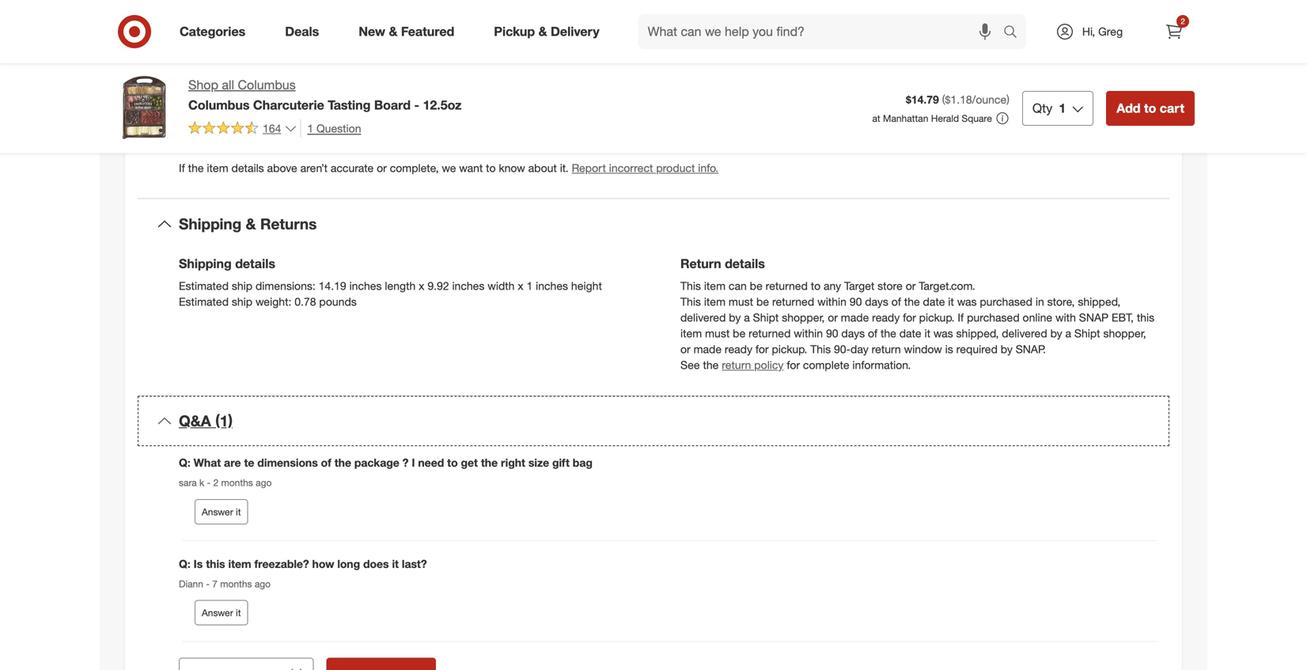 Task type: vqa. For each thing, say whether or not it's contained in the screenshot.
product's
yes



Task type: locate. For each thing, give the bounding box(es) containing it.
or
[[562, 63, 572, 77], [1012, 63, 1022, 77], [179, 79, 189, 93], [763, 79, 773, 93], [494, 95, 504, 108], [766, 95, 776, 108], [1135, 95, 1145, 108], [435, 110, 445, 124], [966, 110, 976, 124], [377, 161, 387, 175], [906, 279, 916, 293], [828, 311, 838, 324], [681, 342, 691, 356]]

shipped, up snap
[[1078, 295, 1121, 309]]

2 q: from the top
[[179, 557, 191, 571]]

1 vertical spatial answer it
[[202, 607, 241, 619]]

- right board
[[414, 97, 420, 113]]

delivered up see
[[681, 311, 726, 324]]

1 vertical spatial is
[[946, 342, 954, 356]]

0 vertical spatial is
[[279, 63, 287, 77]]

does right long
[[363, 557, 389, 571]]

complete, up "do"
[[192, 79, 241, 93]]

about left it.
[[528, 161, 557, 175]]

164
[[263, 121, 281, 135]]

1 vertical spatial not
[[216, 95, 232, 108]]

want
[[459, 161, 483, 175]]

at manhattan herald square
[[873, 112, 993, 124]]

k
[[199, 477, 204, 489]]

sites down on
[[544, 95, 567, 108]]

2 answer it from the top
[[202, 607, 241, 619]]

image of columbus charcuterie tasting board - 12.5oz image
[[112, 76, 176, 139]]

and up the products on the top left of page
[[570, 95, 589, 108]]

can
[[729, 279, 747, 293]]

1 answer it from the top
[[202, 506, 241, 518]]

is
[[279, 63, 287, 77], [946, 342, 954, 356]]

0 horizontal spatial if
[[179, 161, 185, 175]]

purchased
[[980, 295, 1033, 309], [967, 311, 1020, 324]]

search
[[997, 25, 1035, 41]]

about down manufacturers.
[[500, 110, 528, 124]]

target inside content on this site is for reference purposes only.  target does not represent or warrant that the nutrition, ingredient, allergen and other product information on our web or mobile sites are accurate or complete, since this information comes from the product manufacturers.  on occasion, manufacturers may improve or change their product formulas and update their labels.  we recommend that you do not rely solely on the information presented on our web or mobile sites and that you review the product's label or contact the manufacturer directly if you have specific product concerns or questions.  if you have specific healthcare concerns or questions about the products displayed, please contact your licensed healthcare professional for advice or answers.  any additional pictures are suggested servings only.
[[431, 63, 461, 77]]

1 vertical spatial that
[[1130, 79, 1149, 93]]

that
[[615, 63, 634, 77], [1130, 79, 1149, 93], [592, 95, 611, 108]]

2 vertical spatial that
[[592, 95, 611, 108]]

1 vertical spatial days
[[842, 326, 865, 340]]

ago inside q: what are te dimensions of the package ?  i need to get the right size gift bag sara k - 2 months ago
[[256, 477, 272, 489]]

months inside q: what are te dimensions of the package ?  i need to get the right size gift bag sara k - 2 months ago
[[221, 477, 253, 489]]

1 vertical spatial purchased
[[967, 311, 1020, 324]]

information down reference at the top of the page
[[294, 79, 350, 93]]

1 horizontal spatial shopper,
[[1104, 326, 1147, 340]]

shipping inside shipping details estimated ship dimensions: 14.19 inches length x 9.92 inches width x 1 inches height estimated ship weight: 0.78 pounds
[[179, 256, 232, 271]]

it inside q: is this item freezable?  how long does it last? diann - 7 months ago
[[392, 557, 399, 571]]

of down store
[[892, 295, 901, 309]]

answer it button for are
[[195, 499, 248, 525]]

1 vertical spatial 1
[[307, 121, 314, 135]]

0 horizontal spatial target
[[431, 63, 461, 77]]

target for details
[[845, 279, 875, 293]]

please
[[651, 110, 683, 124]]

the left package on the bottom left
[[335, 456, 351, 470]]

contact down change
[[779, 95, 816, 108]]

1 answer from the top
[[202, 506, 233, 518]]

about
[[500, 110, 528, 124], [528, 161, 557, 175]]

about inside content on this site is for reference purposes only.  target does not represent or warrant that the nutrition, ingredient, allergen and other product information on our web or mobile sites are accurate or complete, since this information comes from the product manufacturers.  on occasion, manufacturers may improve or change their product formulas and update their labels.  we recommend that you do not rely solely on the information presented on our web or mobile sites and that you review the product's label or contact the manufacturer directly if you have specific product concerns or questions.  if you have specific healthcare concerns or questions about the products displayed, please contact your licensed healthcare professional for advice or answers.  any additional pictures are suggested servings only.
[[500, 110, 528, 124]]

& inside 'link'
[[539, 24, 547, 39]]

0 horizontal spatial our
[[450, 95, 466, 108]]

complete,
[[192, 79, 241, 93], [390, 161, 439, 175]]

dimensions:
[[256, 279, 316, 293]]

or up licensed
[[766, 95, 776, 108]]

2 ship from the top
[[232, 295, 253, 309]]

ago inside q: is this item freezable?  how long does it last? diann - 7 months ago
[[255, 578, 271, 590]]

complete, left we
[[390, 161, 439, 175]]

- left 7
[[206, 578, 210, 590]]

how
[[312, 557, 334, 571]]

that up "add"
[[1130, 79, 1149, 93]]

1 vertical spatial returned
[[773, 295, 815, 309]]

1 right qty
[[1059, 100, 1066, 116]]

answer for this
[[202, 607, 233, 619]]

1 vertical spatial have
[[263, 110, 286, 124]]

0 horizontal spatial 1
[[307, 121, 314, 135]]

1 vertical spatial accurate
[[331, 161, 374, 175]]

1 vertical spatial by
[[1051, 326, 1063, 340]]

not up manufacturers.
[[492, 63, 508, 77]]

answer for are
[[202, 506, 233, 518]]

occasion,
[[571, 79, 618, 93]]

1 healthcare from the left
[[331, 110, 383, 124]]

1 vertical spatial web
[[469, 95, 491, 108]]

web up /ounce
[[987, 63, 1009, 77]]

directly
[[907, 95, 943, 108]]

information
[[893, 63, 949, 77], [294, 79, 350, 93], [322, 95, 377, 108]]

not
[[492, 63, 508, 77], [216, 95, 232, 108]]

to inside q: what are te dimensions of the package ?  i need to get the right size gift bag sara k - 2 months ago
[[447, 456, 458, 470]]

2 vertical spatial if
[[958, 311, 964, 324]]

their down other on the top right of page
[[815, 79, 837, 93]]

if down target.com.
[[958, 311, 964, 324]]

of right dimensions
[[321, 456, 332, 470]]

0 vertical spatial was
[[958, 295, 977, 309]]

the up 1 question link
[[303, 95, 319, 108]]

manufacturer
[[838, 95, 904, 108]]

healthcare
[[331, 110, 383, 124], [796, 110, 848, 124]]

1 horizontal spatial &
[[389, 24, 398, 39]]

does up manufacturers.
[[464, 63, 489, 77]]

1 answer it button from the top
[[195, 499, 248, 525]]

that right warrant
[[615, 63, 634, 77]]

web up 'questions'
[[469, 95, 491, 108]]

1 horizontal spatial complete,
[[390, 161, 439, 175]]

the left the products on the top left of page
[[532, 110, 547, 124]]

is inside content on this site is for reference purposes only.  target does not represent or warrant that the nutrition, ingredient, allergen and other product information on our web or mobile sites are accurate or complete, since this information comes from the product manufacturers.  on occasion, manufacturers may improve or change their product formulas and update their labels.  we recommend that you do not rely solely on the information presented on our web or mobile sites and that you review the product's label or contact the manufacturer directly if you have specific product concerns or questions.  if you have specific healthcare concerns or questions about the products displayed, please contact your licensed healthcare professional for advice or answers.  any additional pictures are suggested servings only.
[[279, 63, 287, 77]]

information down comes
[[322, 95, 377, 108]]

return up information.
[[872, 342, 901, 356]]

answer it for this
[[202, 607, 241, 619]]

shipped, up required
[[957, 326, 999, 340]]

details for return
[[725, 256, 765, 271]]

for down the directly
[[914, 110, 928, 124]]

inches left height
[[536, 279, 568, 293]]

1 horizontal spatial return
[[872, 342, 901, 356]]

0 horizontal spatial specific
[[289, 110, 328, 124]]

only. down charcuterie
[[298, 126, 320, 140]]

shopper, down 'ebt,'
[[1104, 326, 1147, 340]]

return details this item can be returned to any target store or target.com. this item must be returned within 90 days of the date it was purchased in store, shipped, delivered by a shipt shopper, or made ready for pickup. if purchased online with snap ebt, this item must be returned within 90 days of the date it was shipped, delivered by a shipt shopper, or made ready for pickup. this 90-day return window is required by snap. see the return policy for complete information.
[[681, 256, 1155, 372]]

1 horizontal spatial their
[[988, 79, 1010, 93]]

2 x from the left
[[518, 279, 524, 293]]

q: inside q: what are te dimensions of the package ?  i need to get the right size gift bag sara k - 2 months ago
[[179, 456, 191, 470]]

ago down freezable?
[[255, 578, 271, 590]]

0 vertical spatial target
[[431, 63, 461, 77]]

1 vertical spatial return
[[722, 358, 751, 372]]

made up day
[[841, 311, 869, 324]]

0 vertical spatial and
[[800, 63, 819, 77]]

mobile
[[1025, 63, 1058, 77], [507, 95, 541, 108]]

by down can on the top of the page
[[729, 311, 741, 324]]

this
[[237, 63, 255, 77], [273, 79, 291, 93], [1137, 311, 1155, 324], [206, 557, 225, 571]]

made up see
[[694, 342, 722, 356]]

90-
[[834, 342, 851, 356]]

/ounce
[[973, 93, 1007, 106]]

2 inches from the left
[[452, 279, 485, 293]]

snap.
[[1016, 342, 1046, 356]]

0 horizontal spatial 2
[[213, 477, 219, 489]]

have
[[976, 95, 1000, 108], [263, 110, 286, 124]]

healthcare down comes
[[331, 110, 383, 124]]

2 vertical spatial information
[[322, 95, 377, 108]]

details inside return details this item can be returned to any target store or target.com. this item must be returned within 90 days of the date it was purchased in store, shipped, delivered by a shipt shopper, or made ready for pickup. if purchased online with snap ebt, this item must be returned within 90 days of the date it was shipped, delivered by a shipt shopper, or made ready for pickup. this 90-day return window is required by snap. see the return policy for complete information.
[[725, 256, 765, 271]]

2 healthcare from the left
[[796, 110, 848, 124]]

shop
[[188, 77, 218, 93]]

shipping inside dropdown button
[[179, 215, 242, 233]]

manufacturers.
[[476, 79, 550, 93]]

1 vertical spatial and
[[928, 79, 947, 93]]

warrant
[[575, 63, 612, 77]]

0 vertical spatial information
[[893, 63, 949, 77]]

have up the 'square'
[[976, 95, 1000, 108]]

0 vertical spatial 90
[[850, 295, 862, 309]]

q: for q: is this item freezable?  how long does it last?
[[179, 557, 191, 571]]

be
[[750, 279, 763, 293], [757, 295, 769, 309], [733, 326, 746, 340]]

to left get
[[447, 456, 458, 470]]

shipping for shipping details estimated ship dimensions: 14.19 inches length x 9.92 inches width x 1 inches height estimated ship weight: 0.78 pounds
[[179, 256, 232, 271]]

item inside q: is this item freezable?  how long does it last? diann - 7 months ago
[[228, 557, 251, 571]]

0 vertical spatial concerns
[[1086, 95, 1132, 108]]

2 their from the left
[[988, 79, 1010, 93]]

0 vertical spatial shipped,
[[1078, 295, 1121, 309]]

1 q: from the top
[[179, 456, 191, 470]]

& for new
[[389, 24, 398, 39]]

this up solely
[[273, 79, 291, 93]]

if inside return details this item can be returned to any target store or target.com. this item must be returned within 90 days of the date it was purchased in store, shipped, delivered by a shipt shopper, or made ready for pickup. if purchased online with snap ebt, this item must be returned within 90 days of the date it was shipped, delivered by a shipt shopper, or made ready for pickup. this 90-day return window is required by snap. see the return policy for complete information.
[[958, 311, 964, 324]]

new & featured link
[[345, 14, 474, 49]]

return left policy
[[722, 358, 751, 372]]

1 horizontal spatial a
[[1066, 326, 1072, 340]]

are
[[1088, 63, 1103, 77], [179, 126, 195, 140], [224, 456, 241, 470]]

$14.79 ( $1.18 /ounce )
[[906, 93, 1010, 106]]

and
[[800, 63, 819, 77], [928, 79, 947, 93], [570, 95, 589, 108]]

answer down k
[[202, 506, 233, 518]]

their up )
[[988, 79, 1010, 93]]

days down store
[[865, 295, 889, 309]]

x left 9.92
[[419, 279, 425, 293]]

1 vertical spatial shipt
[[1075, 326, 1101, 340]]

target up 12.5oz
[[431, 63, 461, 77]]

categories link
[[166, 14, 265, 49]]

2 vertical spatial and
[[570, 95, 589, 108]]

shipping
[[179, 215, 242, 233], [179, 256, 232, 271]]

2 shipping from the top
[[179, 256, 232, 271]]

shop all columbus columbus charcuterie tasting board - 12.5oz
[[188, 77, 462, 113]]

0 vertical spatial answer it button
[[195, 499, 248, 525]]

that down occasion, at the top left
[[592, 95, 611, 108]]

answers.
[[980, 110, 1023, 124]]

0 vertical spatial ship
[[232, 279, 253, 293]]

0 vertical spatial only.
[[406, 63, 428, 77]]

2 inside q: what are te dimensions of the package ?  i need to get the right size gift bag sara k - 2 months ago
[[213, 477, 219, 489]]

shopper, down any at the top right of page
[[782, 311, 825, 324]]

1 horizontal spatial healthcare
[[796, 110, 848, 124]]

featured
[[401, 24, 455, 39]]

& inside dropdown button
[[246, 215, 256, 233]]

0 vertical spatial -
[[414, 97, 420, 113]]

0 vertical spatial date
[[923, 295, 945, 309]]

are up recommend
[[1088, 63, 1103, 77]]

q: up sara
[[179, 456, 191, 470]]

2 answer it button from the top
[[195, 600, 248, 626]]

1 horizontal spatial target
[[845, 279, 875, 293]]

of up day
[[868, 326, 878, 340]]

by left snap.
[[1001, 342, 1013, 356]]

0 vertical spatial answer it
[[202, 506, 241, 518]]

0 vertical spatial ago
[[256, 477, 272, 489]]

1 vertical spatial specific
[[289, 110, 328, 124]]

or right store
[[906, 279, 916, 293]]

estimated left weight: on the top left of page
[[179, 295, 229, 309]]

mobile up labels.
[[1025, 63, 1058, 77]]

1 horizontal spatial accurate
[[1106, 63, 1149, 77]]

add
[[1117, 100, 1141, 116]]

2 horizontal spatial and
[[928, 79, 947, 93]]

height
[[571, 279, 602, 293]]

comes
[[353, 79, 386, 93]]

1 vertical spatial delivered
[[1002, 326, 1048, 340]]

ready
[[872, 311, 900, 324], [725, 342, 753, 356]]

0 vertical spatial complete,
[[192, 79, 241, 93]]

1 shipping from the top
[[179, 215, 242, 233]]

need
[[418, 456, 444, 470]]

1 vertical spatial date
[[900, 326, 922, 340]]

q:
[[179, 456, 191, 470], [179, 557, 191, 571]]

1 vertical spatial ready
[[725, 342, 753, 356]]

a
[[744, 311, 750, 324], [1066, 326, 1072, 340]]

are down questions.
[[179, 126, 195, 140]]

1 vertical spatial q:
[[179, 557, 191, 571]]

licensed
[[752, 110, 793, 124]]

0 horizontal spatial accurate
[[331, 161, 374, 175]]

shipt up policy
[[753, 311, 779, 324]]

review
[[635, 95, 667, 108]]

inches up pounds
[[350, 279, 382, 293]]

from
[[389, 79, 412, 93]]

1 horizontal spatial are
[[224, 456, 241, 470]]

0 vertical spatial sites
[[1061, 63, 1085, 77]]

estimated down shipping & returns
[[179, 279, 229, 293]]

date down target.com.
[[923, 295, 945, 309]]

0 horizontal spatial that
[[592, 95, 611, 108]]

0 vertical spatial return
[[872, 342, 901, 356]]

columbus
[[238, 77, 296, 93], [188, 97, 250, 113]]

columbus down the all
[[188, 97, 250, 113]]

a down can on the top of the page
[[744, 311, 750, 324]]

0 vertical spatial shipping
[[179, 215, 242, 233]]

pickup. down target.com.
[[920, 311, 955, 324]]

2 right greg
[[1181, 16, 1186, 26]]

be up policy
[[757, 295, 769, 309]]

healthcare down change
[[796, 110, 848, 124]]

if
[[947, 95, 952, 108]]

1 vertical spatial must
[[705, 326, 730, 340]]

1 vertical spatial 90
[[826, 326, 839, 340]]

reference
[[306, 63, 353, 77]]

details up can on the top of the page
[[725, 256, 765, 271]]

date
[[923, 295, 945, 309], [900, 326, 922, 340]]

2 answer from the top
[[202, 607, 233, 619]]

a down with
[[1066, 326, 1072, 340]]

90 up day
[[850, 295, 862, 309]]

0 vertical spatial ready
[[872, 311, 900, 324]]

1 question link
[[300, 119, 361, 137]]

0 vertical spatial a
[[744, 311, 750, 324]]

1 horizontal spatial 1
[[527, 279, 533, 293]]

ready down store
[[872, 311, 900, 324]]

sites up we on the top right of page
[[1061, 63, 1085, 77]]

q: inside q: is this item freezable?  how long does it last? diann - 7 months ago
[[179, 557, 191, 571]]

1 vertical spatial only.
[[298, 126, 320, 140]]

2
[[1181, 16, 1186, 26], [213, 477, 219, 489]]

2 vertical spatial by
[[1001, 342, 1013, 356]]

2 horizontal spatial that
[[1130, 79, 1149, 93]]

aren't
[[300, 161, 328, 175]]

1 vertical spatial complete,
[[390, 161, 439, 175]]

2 right k
[[213, 477, 219, 489]]

cart
[[1160, 100, 1185, 116]]

target
[[431, 63, 461, 77], [845, 279, 875, 293]]

labels.
[[1013, 79, 1045, 93]]

details inside shipping details estimated ship dimensions: 14.19 inches length x 9.92 inches width x 1 inches height estimated ship weight: 0.78 pounds
[[235, 256, 275, 271]]

manufacturers
[[621, 79, 693, 93]]

of inside q: what are te dimensions of the package ?  i need to get the right size gift bag sara k - 2 months ago
[[321, 456, 332, 470]]

return
[[872, 342, 901, 356], [722, 358, 751, 372]]

1 vertical spatial shipping
[[179, 256, 232, 271]]

2 vertical spatial returned
[[749, 326, 791, 340]]

information up formulas
[[893, 63, 949, 77]]

store
[[878, 279, 903, 293]]

concerns down presented
[[386, 110, 432, 124]]

0 vertical spatial delivered
[[681, 311, 726, 324]]

1 vertical spatial answer
[[202, 607, 233, 619]]

target inside return details this item can be returned to any target store or target.com. this item must be returned within 90 days of the date it was purchased in store, shipped, delivered by a shipt shopper, or made ready for pickup. if purchased online with snap ebt, this item must be returned within 90 days of the date it was shipped, delivered by a shipt shopper, or made ready for pickup. this 90-day return window is required by snap. see the return policy for complete information.
[[845, 279, 875, 293]]

concerns up pictures
[[1086, 95, 1132, 108]]

0 horizontal spatial inches
[[350, 279, 382, 293]]

2 vertical spatial of
[[321, 456, 332, 470]]

window
[[904, 342, 943, 356]]

inches
[[350, 279, 382, 293], [452, 279, 485, 293], [536, 279, 568, 293]]

pickup & delivery
[[494, 24, 600, 39]]

1 vertical spatial was
[[934, 326, 954, 340]]

answer it down k
[[202, 506, 241, 518]]

& right new
[[389, 24, 398, 39]]

0 vertical spatial months
[[221, 477, 253, 489]]

and up (
[[928, 79, 947, 93]]

if down questions.
[[179, 161, 185, 175]]

0 vertical spatial must
[[729, 295, 754, 309]]



Task type: describe. For each thing, give the bounding box(es) containing it.
any
[[1026, 110, 1045, 124]]

2 vertical spatial this
[[811, 342, 831, 356]]

you left "do"
[[179, 95, 197, 108]]

target for on
[[431, 63, 461, 77]]

14.19
[[319, 279, 346, 293]]

get
[[461, 456, 478, 470]]

the up information.
[[881, 326, 897, 340]]

12.5oz
[[423, 97, 462, 113]]

questions.
[[179, 110, 230, 124]]

answer it button for this
[[195, 600, 248, 626]]

shipping & returns button
[[138, 199, 1170, 250]]

or down $1.18
[[966, 110, 976, 124]]

0 vertical spatial specific
[[1003, 95, 1041, 108]]

or up pictures
[[1135, 95, 1145, 108]]

are inside q: what are te dimensions of the package ?  i need to get the right size gift bag sara k - 2 months ago
[[224, 456, 241, 470]]

1 vertical spatial contact
[[687, 110, 724, 124]]

0 vertical spatial within
[[818, 295, 847, 309]]

0 horizontal spatial 90
[[826, 326, 839, 340]]

1 ship from the top
[[232, 279, 253, 293]]

the right from
[[415, 79, 431, 93]]

is inside return details this item can be returned to any target store or target.com. this item must be returned within 90 days of the date it was purchased in store, shipped, delivered by a shipt shopper, or made ready for pickup. if purchased online with snap ebt, this item must be returned within 90 days of the date it was shipped, delivered by a shipt shopper, or made ready for pickup. this 90-day return window is required by snap. see the return policy for complete information.
[[946, 342, 954, 356]]

rely
[[235, 95, 253, 108]]

answer it for are
[[202, 506, 241, 518]]

change
[[776, 79, 812, 93]]

1 horizontal spatial concerns
[[1086, 95, 1132, 108]]

7
[[212, 578, 218, 590]]

if the item details above aren't accurate or complete, we want to know about it. report incorrect product info.
[[179, 161, 719, 175]]

width
[[488, 279, 515, 293]]

questions
[[448, 110, 497, 124]]

1 estimated from the top
[[179, 279, 229, 293]]

target.com.
[[919, 279, 976, 293]]

1 horizontal spatial shipped,
[[1078, 295, 1121, 309]]

1 inches from the left
[[350, 279, 382, 293]]

1 vertical spatial of
[[868, 326, 878, 340]]

1 horizontal spatial sites
[[1061, 63, 1085, 77]]

day
[[851, 342, 869, 356]]

$1.18
[[946, 93, 973, 106]]

1 horizontal spatial only.
[[406, 63, 428, 77]]

2 horizontal spatial are
[[1088, 63, 1103, 77]]

1 their from the left
[[815, 79, 837, 93]]

0 horizontal spatial was
[[934, 326, 954, 340]]

& for pickup
[[539, 24, 547, 39]]

shipping for shipping & returns
[[179, 215, 242, 233]]

last?
[[402, 557, 427, 571]]

1 vertical spatial be
[[757, 295, 769, 309]]

your
[[727, 110, 749, 124]]

on up update at the right
[[952, 63, 964, 77]]

diann
[[179, 578, 203, 590]]

nutrition,
[[656, 63, 699, 77]]

or down "content"
[[179, 79, 189, 93]]

1 vertical spatial about
[[528, 161, 557, 175]]

1 x from the left
[[419, 279, 425, 293]]

1 vertical spatial shipped,
[[957, 326, 999, 340]]

1 horizontal spatial our
[[967, 63, 983, 77]]

the down suggested
[[188, 161, 204, 175]]

1 vertical spatial concerns
[[386, 110, 432, 124]]

1 horizontal spatial was
[[958, 295, 977, 309]]

content on this site is for reference purposes only.  target does not represent or warrant that the nutrition, ingredient, allergen and other product information on our web or mobile sites are accurate or complete, since this information comes from the product manufacturers.  on occasion, manufacturers may improve or change their product formulas and update their labels.  we recommend that you do not rely solely on the information presented on our web or mobile sites and that you review the product's label or contact the manufacturer directly if you have specific product concerns or questions.  if you have specific healthcare concerns or questions about the products displayed, please contact your licensed healthcare professional for advice or answers.  any additional pictures are suggested servings only.
[[179, 63, 1149, 140]]

add to cart button
[[1107, 91, 1195, 126]]

the right see
[[703, 358, 719, 372]]

0 horizontal spatial ready
[[725, 342, 753, 356]]

returns
[[260, 215, 317, 233]]

on right presented
[[434, 95, 447, 108]]

2 link
[[1157, 14, 1192, 49]]

is
[[194, 557, 203, 571]]

at
[[873, 112, 881, 124]]

report incorrect product info. button
[[572, 160, 719, 176]]

or left 'questions'
[[435, 110, 445, 124]]

accurate inside content on this site is for reference purposes only.  target does not represent or warrant that the nutrition, ingredient, allergen and other product information on our web or mobile sites are accurate or complete, since this information comes from the product manufacturers.  on occasion, manufacturers may improve or change their product formulas and update their labels.  we recommend that you do not rely solely on the information presented on our web or mobile sites and that you review the product's label or contact the manufacturer directly if you have specific product concerns or questions.  if you have specific healthcare concerns or questions about the products displayed, please contact your licensed healthcare professional for advice or answers.  any additional pictures are suggested servings only.
[[1106, 63, 1149, 77]]

square
[[962, 112, 993, 124]]

1 inside shipping details estimated ship dimensions: 14.19 inches length x 9.92 inches width x 1 inches height estimated ship weight: 0.78 pounds
[[527, 279, 533, 293]]

0 vertical spatial columbus
[[238, 77, 296, 93]]

- inside q: is this item freezable?  how long does it last? diann - 7 months ago
[[206, 578, 210, 590]]

for right site
[[290, 63, 303, 77]]

to inside button
[[1145, 100, 1157, 116]]

1 horizontal spatial ready
[[872, 311, 900, 324]]

0 horizontal spatial shipt
[[753, 311, 779, 324]]

return
[[681, 256, 722, 271]]

sara
[[179, 477, 197, 489]]

label
[[739, 95, 763, 108]]

for up "window"
[[903, 311, 916, 324]]

what
[[194, 456, 221, 470]]

this inside q: is this item freezable?  how long does it last? diann - 7 months ago
[[206, 557, 225, 571]]

0 vertical spatial 2
[[1181, 16, 1186, 26]]

1 question
[[307, 121, 361, 135]]

deals link
[[272, 14, 339, 49]]

search button
[[997, 14, 1035, 52]]

0 horizontal spatial by
[[729, 311, 741, 324]]

)
[[1007, 93, 1010, 106]]

0 vertical spatial be
[[750, 279, 763, 293]]

or down manufacturers.
[[494, 95, 504, 108]]

you right "if"
[[955, 95, 973, 108]]

0 horizontal spatial web
[[469, 95, 491, 108]]

0 horizontal spatial are
[[179, 126, 195, 140]]

freezable?
[[254, 557, 309, 571]]

for up policy
[[756, 342, 769, 356]]

incorrect
[[609, 161, 653, 175]]

improve
[[720, 79, 760, 93]]

1 horizontal spatial delivered
[[1002, 326, 1048, 340]]

products
[[550, 110, 595, 124]]

this inside return details this item can be returned to any target store or target.com. this item must be returned within 90 days of the date it was purchased in store, shipped, delivered by a shipt shopper, or made ready for pickup. if purchased online with snap ebt, this item must be returned within 90 days of the date it was shipped, delivered by a shipt shopper, or made ready for pickup. this 90-day return window is required by snap. see the return policy for complete information.
[[1137, 311, 1155, 324]]

do
[[200, 95, 213, 108]]

to right want on the left top
[[486, 161, 496, 175]]

suggested
[[198, 126, 250, 140]]

professional
[[851, 110, 911, 124]]

0 vertical spatial 1
[[1059, 100, 1066, 116]]

0 horizontal spatial date
[[900, 326, 922, 340]]

the up manufacturers
[[637, 63, 653, 77]]

pickup & delivery link
[[481, 14, 620, 49]]

qty
[[1033, 100, 1053, 116]]

i
[[412, 456, 415, 470]]

any
[[824, 279, 842, 293]]

pounds
[[319, 295, 357, 309]]

gift
[[552, 456, 570, 470]]

0 vertical spatial pickup.
[[920, 311, 955, 324]]

add to cart
[[1117, 100, 1185, 116]]

the up the please
[[670, 95, 686, 108]]

hi,
[[1083, 25, 1096, 38]]

1 vertical spatial this
[[681, 295, 701, 309]]

1 horizontal spatial contact
[[779, 95, 816, 108]]

0 horizontal spatial only.
[[298, 126, 320, 140]]

for right policy
[[787, 358, 800, 372]]

to inside return details this item can be returned to any target store or target.com. this item must be returned within 90 days of the date it was purchased in store, shipped, delivered by a shipt shopper, or made ready for pickup. if purchased online with snap ebt, this item must be returned within 90 days of the date it was shipped, delivered by a shipt shopper, or made ready for pickup. this 90-day return window is required by snap. see the return policy for complete information.
[[811, 279, 821, 293]]

ingredient,
[[702, 63, 755, 77]]

it.
[[560, 161, 569, 175]]

greg
[[1099, 25, 1123, 38]]

item down return
[[704, 295, 726, 309]]

or down board
[[377, 161, 387, 175]]

1 vertical spatial made
[[694, 342, 722, 356]]

0 vertical spatial this
[[681, 279, 701, 293]]

details for shipping
[[235, 256, 275, 271]]

report
[[572, 161, 606, 175]]

or up labels.
[[1012, 63, 1022, 77]]

1 vertical spatial within
[[794, 326, 823, 340]]

1 horizontal spatial made
[[841, 311, 869, 324]]

0 vertical spatial of
[[892, 295, 901, 309]]

1 vertical spatial our
[[450, 95, 466, 108]]

complete, inside content on this site is for reference purposes only.  target does not represent or warrant that the nutrition, ingredient, allergen and other product information on our web or mobile sites are accurate or complete, since this information comes from the product manufacturers.  on occasion, manufacturers may improve or change their product formulas and update their labels.  we recommend that you do not rely solely on the information presented on our web or mobile sites and that you review the product's label or contact the manufacturer directly if you have specific product concerns or questions.  if you have specific healthcare concerns or questions about the products displayed, please contact your licensed healthcare professional for advice or answers.  any additional pictures are suggested servings only.
[[192, 79, 241, 93]]

qty 1
[[1033, 100, 1066, 116]]

long
[[338, 557, 360, 571]]

ebt,
[[1112, 311, 1134, 324]]

2 vertical spatial be
[[733, 326, 746, 340]]

you down rely
[[242, 110, 260, 124]]

0 vertical spatial have
[[976, 95, 1000, 108]]

te
[[244, 456, 254, 470]]

the down target.com.
[[905, 295, 920, 309]]

months inside q: is this item freezable?  how long does it last? diann - 7 months ago
[[220, 578, 252, 590]]

What can we help you find? suggestions appear below search field
[[639, 14, 1008, 49]]

q&a (1)
[[179, 412, 233, 430]]

q: for q: what are te dimensions of the package ?  i need to get the right size gift bag
[[179, 456, 191, 470]]

1 vertical spatial pickup.
[[772, 342, 808, 356]]

displayed,
[[598, 110, 648, 124]]

herald
[[931, 112, 959, 124]]

the right get
[[481, 456, 498, 470]]

we
[[442, 161, 456, 175]]

q&a (1) button
[[138, 396, 1170, 447]]

product's
[[689, 95, 736, 108]]

right
[[501, 456, 526, 470]]

on right solely
[[287, 95, 300, 108]]

delivery
[[551, 24, 600, 39]]

package
[[355, 456, 400, 470]]

1 horizontal spatial mobile
[[1025, 63, 1058, 77]]

you up displayed,
[[614, 95, 632, 108]]

this up since at the top of page
[[237, 63, 255, 77]]

recommend
[[1067, 79, 1127, 93]]

0 vertical spatial purchased
[[980, 295, 1033, 309]]

1 vertical spatial information
[[294, 79, 350, 93]]

- inside shop all columbus columbus charcuterie tasting board - 12.5oz
[[414, 97, 420, 113]]

item down suggested
[[207, 161, 228, 175]]

1 vertical spatial shopper,
[[1104, 326, 1147, 340]]

item up see
[[681, 326, 702, 340]]

0 vertical spatial returned
[[766, 279, 808, 293]]

1 vertical spatial sites
[[544, 95, 567, 108]]

on
[[553, 79, 568, 93]]

1 horizontal spatial not
[[492, 63, 508, 77]]

if inside content on this site is for reference purposes only.  target does not represent or warrant that the nutrition, ingredient, allergen and other product information on our web or mobile sites are accurate or complete, since this information comes from the product manufacturers.  on occasion, manufacturers may improve or change their product formulas and update their labels.  we recommend that you do not rely solely on the information presented on our web or mobile sites and that you review the product's label or contact the manufacturer directly if you have specific product concerns or questions.  if you have specific healthcare concerns or questions about the products displayed, please contact your licensed healthcare professional for advice or answers.  any additional pictures are suggested servings only.
[[233, 110, 239, 124]]

servings
[[253, 126, 295, 140]]

site
[[258, 63, 276, 77]]

online
[[1023, 311, 1053, 324]]

see
[[681, 358, 700, 372]]

2 estimated from the top
[[179, 295, 229, 309]]

charcuterie
[[253, 97, 324, 113]]

information.
[[853, 358, 911, 372]]

1 vertical spatial mobile
[[507, 95, 541, 108]]

above
[[267, 161, 297, 175]]

details left above
[[232, 161, 264, 175]]

2 horizontal spatial by
[[1051, 326, 1063, 340]]

q: is this item freezable?  how long does it last? diann - 7 months ago
[[179, 557, 427, 590]]

or down any at the top right of page
[[828, 311, 838, 324]]

content
[[179, 63, 219, 77]]

1 horizontal spatial that
[[615, 63, 634, 77]]

0 horizontal spatial have
[[263, 110, 286, 124]]

- inside q: what are te dimensions of the package ?  i need to get the right size gift bag sara k - 2 months ago
[[207, 477, 211, 489]]

on up the all
[[222, 63, 234, 77]]

or down allergen
[[763, 79, 773, 93]]

item left can on the top of the page
[[704, 279, 726, 293]]

0 horizontal spatial shopper,
[[782, 311, 825, 324]]

may
[[696, 79, 717, 93]]

& for shipping
[[246, 215, 256, 233]]

0.78
[[295, 295, 316, 309]]

manhattan
[[883, 112, 929, 124]]

0 vertical spatial web
[[987, 63, 1009, 77]]

does inside content on this site is for reference purposes only.  target does not represent or warrant that the nutrition, ingredient, allergen and other product information on our web or mobile sites are accurate or complete, since this information comes from the product manufacturers.  on occasion, manufacturers may improve or change their product formulas and update their labels.  we recommend that you do not rely solely on the information presented on our web or mobile sites and that you review the product's label or contact the manufacturer directly if you have specific product concerns or questions.  if you have specific healthcare concerns or questions about the products displayed, please contact your licensed healthcare professional for advice or answers.  any additional pictures are suggested servings only.
[[464, 63, 489, 77]]

know
[[499, 161, 525, 175]]

store,
[[1048, 295, 1075, 309]]

1 vertical spatial a
[[1066, 326, 1072, 340]]

1 vertical spatial columbus
[[188, 97, 250, 113]]

0 vertical spatial days
[[865, 295, 889, 309]]

required
[[957, 342, 998, 356]]

or up see
[[681, 342, 691, 356]]

or up on
[[562, 63, 572, 77]]

does inside q: is this item freezable?  how long does it last? diann - 7 months ago
[[363, 557, 389, 571]]

bag
[[573, 456, 593, 470]]

3 inches from the left
[[536, 279, 568, 293]]

the down other on the top right of page
[[819, 95, 835, 108]]

1 horizontal spatial date
[[923, 295, 945, 309]]

1 vertical spatial if
[[179, 161, 185, 175]]



